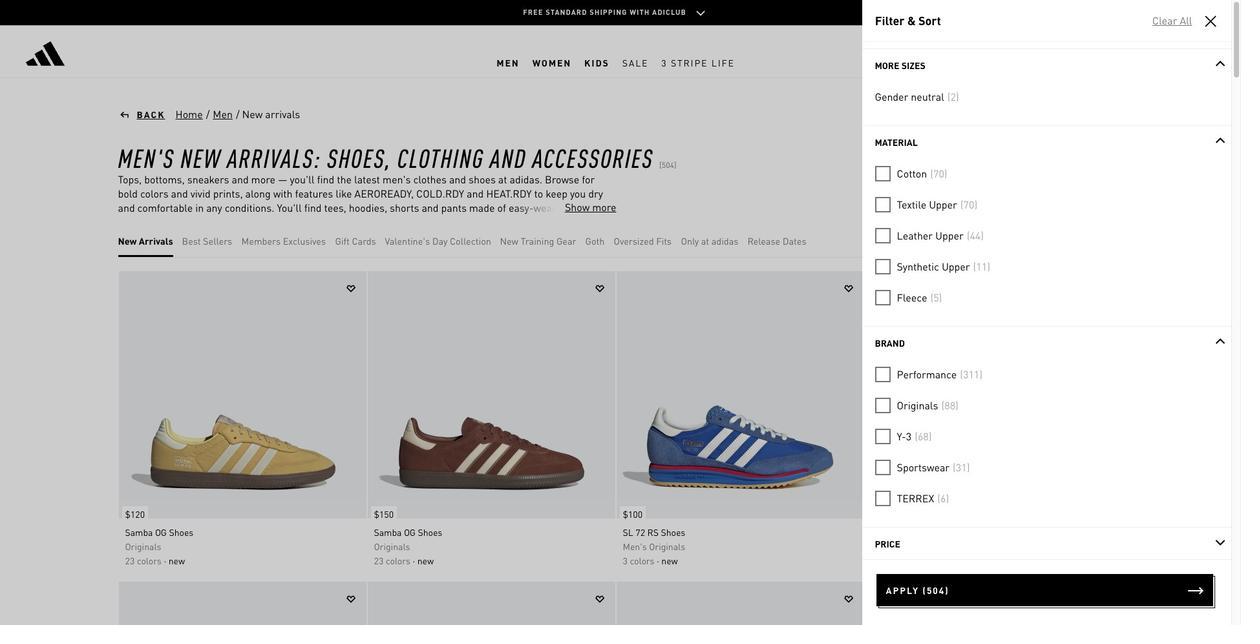 Task type: vqa. For each thing, say whether or not it's contained in the screenshot.
the Slip-
no



Task type: describe. For each thing, give the bounding box(es) containing it.
day
[[432, 235, 448, 247]]

arrivals:
[[227, 141, 321, 174]]

1 vertical spatial along
[[223, 229, 248, 243]]

members exclusives link
[[241, 234, 326, 248]]

french
[[169, 215, 201, 229]]

0 horizontal spatial shoes
[[325, 215, 352, 229]]

comfortable
[[137, 201, 193, 215]]

show
[[565, 200, 590, 214]]

· for $150
[[413, 555, 415, 567]]

1 horizontal spatial with
[[273, 187, 293, 200]]

soccer
[[898, 541, 925, 553]]

cf
[[920, 527, 931, 538]]

—
[[278, 173, 287, 186]]

designed
[[355, 215, 396, 229]]

originals beige samba og shoes image
[[119, 271, 366, 519]]

sportswear
[[897, 461, 950, 474]]

upper for synthetic upper
[[942, 260, 970, 273]]

best sellers
[[182, 235, 232, 247]]

back
[[137, 109, 165, 120]]

keep
[[546, 187, 567, 200]]

and up comfortable
[[171, 187, 188, 200]]

aeroready,
[[354, 187, 414, 200]]

0 horizontal spatial men's
[[118, 141, 175, 174]]

goth
[[585, 235, 605, 247]]

cotton
[[897, 167, 927, 180]]

(311)
[[960, 368, 983, 381]]

adidas
[[711, 235, 738, 247]]

men's soccer black inter miami cf 23/24 messi away authentic jersey image
[[865, 271, 1113, 519]]

main navigation element
[[294, 47, 937, 78]]

colors down the bottoms,
[[140, 187, 168, 200]]

members
[[241, 235, 281, 247]]

soft
[[378, 229, 396, 243]]

at inside tops, bottoms, sneakers and more — you'll find the latest men's clothes and shoes at adidas. browse for bold colors and vivid prints, along with features like aeroready, cold.rdy and heat.rdy to keep you dry and comfortable in any conditions. you'll find tees, hoodies, shorts and pants made of easy-wearing fabrics like jersey, french terry and fleece. then add shoes designed for your favorite activity. look for brilliant colors and bold prints, along with breathable uppers and soft cushioning to bring out your best.
[[498, 173, 507, 186]]

terry
[[203, 215, 226, 229]]

shoes inside sl 72 rs shoes men's originals 3 colors · new
[[661, 527, 685, 538]]

adiclub
[[652, 8, 686, 17]]

inter miami cf 23/24 messi away authentic jersey men's soccer new
[[872, 527, 1073, 567]]

conditions.
[[225, 201, 274, 215]]

easy-
[[509, 201, 534, 215]]

og for $150
[[404, 527, 416, 538]]

shoes for $150
[[418, 527, 442, 538]]

textile
[[897, 198, 926, 211]]

2 new from the left
[[417, 555, 434, 567]]

23 for $150
[[374, 555, 383, 567]]

(2)
[[947, 90, 959, 103]]

0 vertical spatial along
[[245, 187, 271, 200]]

0 vertical spatial your
[[414, 215, 434, 229]]

fleece
[[897, 291, 927, 304]]

sellers
[[203, 235, 232, 247]]

sizes
[[902, 59, 925, 71]]

y-
[[897, 430, 906, 443]]

men's new arrivals: shoes, clothing and accessories [504]
[[118, 141, 676, 174]]

arrivals
[[139, 235, 173, 247]]

hoodies,
[[349, 201, 387, 215]]

arrivals
[[265, 107, 300, 121]]

members exclusives
[[241, 235, 326, 247]]

1 vertical spatial find
[[304, 201, 322, 215]]

(44)
[[967, 229, 984, 242]]

away
[[983, 527, 1004, 538]]

authentic
[[1006, 527, 1045, 538]]

with
[[630, 8, 650, 17]]

sneakers
[[187, 173, 229, 186]]

and up 'conditions.'
[[232, 173, 249, 186]]

3 inside sl 72 rs shoes men's originals 3 colors · new
[[623, 555, 628, 567]]

best.
[[529, 229, 551, 243]]

0 vertical spatial prints,
[[213, 187, 243, 200]]

performance
[[897, 368, 957, 381]]

price
[[875, 538, 900, 550]]

1 horizontal spatial bold
[[168, 229, 188, 243]]

new arrivals
[[242, 107, 300, 121]]

colors inside sl 72 rs shoes men's originals 3 colors · new
[[630, 555, 654, 567]]

synthetic
[[897, 260, 939, 273]]

only at adidas link
[[681, 234, 738, 248]]

samba for $120
[[125, 527, 153, 538]]

inter
[[872, 527, 891, 538]]

men's
[[383, 173, 411, 186]]

men's sportswear green tiro cargo pants image
[[865, 582, 1113, 626]]

originals up y-3 (68)
[[897, 399, 938, 412]]

clothes
[[413, 173, 447, 186]]

tops, bottoms, sneakers and more — you'll find the latest men's clothes and shoes at adidas. browse for bold colors and vivid prints, along with features like aeroready, cold.rdy and heat.rdy to keep you dry and comfortable in any conditions. you'll find tees, hoodies, shorts and pants made of easy-wearing fabrics like jersey, french terry and fleece. then add shoes designed for your favorite activity. look for brilliant colors and bold prints, along with breathable uppers and soft cushioning to bring out your best.
[[118, 173, 604, 243]]

basketball turquoise ae 1 basketball shoes image
[[616, 582, 864, 626]]

0 vertical spatial to
[[534, 187, 543, 200]]

upper for textile upper
[[929, 198, 957, 211]]

men's inside inter miami cf 23/24 messi away authentic jersey men's soccer new
[[872, 541, 896, 553]]

of
[[497, 201, 506, 215]]

[504]
[[659, 160, 676, 170]]

adidas.
[[510, 173, 542, 186]]

0 horizontal spatial for
[[399, 215, 412, 229]]

leather
[[897, 229, 933, 242]]

and down designed
[[359, 229, 376, 243]]

men link
[[212, 107, 233, 122]]

jersey,
[[137, 215, 166, 229]]

new for new arrivals
[[118, 235, 137, 247]]

men's inside sl 72 rs shoes men's originals 3 colors · new
[[623, 541, 647, 553]]

1 vertical spatial to
[[451, 229, 459, 243]]

1 horizontal spatial (70)
[[960, 198, 977, 211]]

and down 'jersey,'
[[149, 229, 166, 243]]

water-resistant
[[897, 13, 971, 27]]

23 for $120
[[125, 555, 135, 567]]

new arrivals link
[[118, 234, 173, 248]]

72
[[636, 527, 645, 538]]

gender neutral (2)
[[875, 90, 959, 103]]

shorts
[[390, 201, 419, 215]]

you'll
[[277, 201, 302, 215]]

leather upper (44)
[[897, 229, 984, 242]]

goth link
[[585, 234, 605, 248]]

(68)
[[915, 430, 932, 443]]

home
[[175, 107, 203, 121]]

dry
[[588, 187, 603, 200]]

you'll
[[290, 173, 314, 186]]

you
[[570, 187, 586, 200]]

gift cards
[[335, 235, 376, 247]]

the
[[337, 173, 352, 186]]

and down tops,
[[118, 201, 135, 215]]

clear all
[[1152, 14, 1192, 27]]

gear
[[557, 235, 576, 247]]

$150
[[374, 509, 394, 520]]

1 horizontal spatial for
[[535, 215, 548, 229]]



Task type: locate. For each thing, give the bounding box(es) containing it.
0 horizontal spatial more
[[251, 173, 275, 186]]

valentine's day collection link
[[385, 234, 491, 248]]

gift cards link
[[335, 234, 376, 248]]

1 horizontal spatial 3
[[906, 430, 911, 443]]

upper for leather upper
[[935, 229, 964, 242]]

your up cushioning
[[414, 215, 434, 229]]

for down shorts
[[399, 215, 412, 229]]

0 vertical spatial shoes
[[469, 173, 496, 186]]

1 23 from the left
[[125, 555, 135, 567]]

1 shoes from the left
[[169, 527, 193, 538]]

$150 link
[[367, 500, 397, 522]]

2 · from the left
[[413, 555, 415, 567]]

clothing
[[397, 141, 484, 174]]

23 down "$150"
[[374, 555, 383, 567]]

colors down $120
[[137, 555, 162, 567]]

0 vertical spatial find
[[317, 173, 334, 186]]

only at adidas
[[681, 235, 738, 247]]

tops,
[[118, 173, 142, 186]]

0 horizontal spatial 23
[[125, 555, 135, 567]]

0 horizontal spatial like
[[118, 215, 134, 229]]

3 new from the left
[[661, 555, 678, 567]]

gender
[[875, 90, 908, 103]]

1 vertical spatial 3
[[623, 555, 628, 567]]

home link
[[175, 107, 203, 122]]

(11)
[[973, 260, 990, 273]]

colors down 72
[[630, 555, 654, 567]]

more inside button
[[592, 200, 616, 214]]

men's originals blue sl 72 rs shoes image
[[616, 271, 864, 519]]

4 new from the left
[[872, 555, 888, 567]]

browse
[[545, 173, 579, 186]]

to left keep
[[534, 187, 543, 200]]

1 horizontal spatial og
[[404, 527, 416, 538]]

bring
[[462, 229, 486, 243]]

2 shoes from the left
[[418, 527, 442, 538]]

for up dry
[[582, 173, 595, 186]]

1 horizontal spatial 23
[[374, 555, 383, 567]]

2 og from the left
[[404, 527, 416, 538]]

out
[[489, 229, 503, 243]]

upper left '(44)'
[[935, 229, 964, 242]]

upper left (11)
[[942, 260, 970, 273]]

and up 'cold.rdy'
[[449, 173, 466, 186]]

shoes up uppers
[[325, 215, 352, 229]]

material
[[875, 136, 918, 148]]

more inside tops, bottoms, sneakers and more — you'll find the latest men's clothes and shoes at adidas. browse for bold colors and vivid prints, along with features like aeroready, cold.rdy and heat.rdy to keep you dry and comfortable in any conditions. you'll find tees, hoodies, shorts and pants made of easy-wearing fabrics like jersey, french terry and fleece. then add shoes designed for your favorite activity. look for brilliant colors and bold prints, along with breathable uppers and soft cushioning to bring out your best.
[[251, 173, 275, 186]]

for up best.
[[535, 215, 548, 229]]

new arrivals
[[118, 235, 173, 247]]

1 og from the left
[[155, 527, 167, 538]]

more right the show
[[592, 200, 616, 214]]

originals down $120
[[125, 541, 161, 553]]

add
[[306, 215, 323, 229]]

miami
[[893, 527, 918, 538]]

standard
[[546, 8, 587, 17]]

1 horizontal spatial more
[[592, 200, 616, 214]]

23/24
[[933, 527, 956, 538]]

1 vertical spatial like
[[118, 215, 134, 229]]

2 23 from the left
[[374, 555, 383, 567]]

training
[[521, 235, 554, 247]]

new left arrivals
[[118, 235, 137, 247]]

1 horizontal spatial ·
[[413, 555, 415, 567]]

1 vertical spatial (70)
[[960, 198, 977, 211]]

tees,
[[324, 201, 346, 215]]

samba og shoes originals 23 colors · new down $120
[[125, 527, 193, 567]]

1 horizontal spatial to
[[534, 187, 543, 200]]

og
[[155, 527, 167, 538], [404, 527, 416, 538]]

samba og shoes originals 23 colors · new down "$150"
[[374, 527, 442, 567]]

1 vertical spatial your
[[506, 229, 526, 243]]

samba down $120
[[125, 527, 153, 538]]

1 horizontal spatial shoes
[[469, 173, 496, 186]]

men
[[213, 107, 233, 121]]

$120
[[125, 509, 145, 520]]

new for new training gear
[[500, 235, 518, 247]]

valentine's
[[385, 235, 430, 247]]

brilliant
[[551, 215, 587, 229]]

2 horizontal spatial ·
[[657, 555, 659, 567]]

terrex (6)
[[897, 492, 949, 505]]

find
[[317, 173, 334, 186], [304, 201, 322, 215]]

samba down "$150"
[[374, 527, 402, 538]]

bold down tops,
[[118, 187, 138, 200]]

apply (504)
[[886, 585, 949, 597]]

shoes for $120
[[169, 527, 193, 538]]

1 horizontal spatial shoes
[[418, 527, 442, 538]]

1 samba og shoes originals 23 colors · new from the left
[[125, 527, 193, 567]]

(88)
[[941, 399, 958, 412]]

2 samba og shoes originals 23 colors · new from the left
[[374, 527, 442, 567]]

1 · from the left
[[164, 555, 166, 567]]

0 horizontal spatial og
[[155, 527, 167, 538]]

release dates link
[[748, 234, 806, 248]]

1 horizontal spatial like
[[336, 187, 352, 200]]

look
[[510, 215, 533, 229]]

soccer black predator 24 elite turf cleats image
[[367, 582, 615, 626]]

bottoms,
[[144, 173, 185, 186]]

gift
[[335, 235, 350, 247]]

prints, up any
[[213, 187, 243, 200]]

men's down inter at bottom right
[[872, 541, 896, 553]]

features
[[295, 187, 333, 200]]

best
[[182, 235, 201, 247]]

2 samba from the left
[[374, 527, 402, 538]]

colors down 'jersey,'
[[118, 229, 146, 243]]

shoes up made
[[469, 173, 496, 186]]

oversized fits
[[614, 235, 672, 247]]

0 vertical spatial (70)
[[930, 167, 947, 180]]

og for $120
[[155, 527, 167, 538]]

originals down "$150"
[[374, 541, 410, 553]]

and down 'cold.rdy'
[[422, 201, 439, 215]]

your down "look"
[[506, 229, 526, 243]]

1 horizontal spatial samba
[[374, 527, 402, 538]]

textile upper (70)
[[897, 198, 977, 211]]

and down 'conditions.'
[[228, 215, 245, 229]]

0 horizontal spatial samba og shoes originals 23 colors · new
[[125, 527, 193, 567]]

favorite
[[437, 215, 471, 229]]

and up the heat.rdy
[[490, 141, 526, 174]]

with down —
[[273, 187, 293, 200]]

originals down rs
[[649, 541, 685, 553]]

1 horizontal spatial samba og shoes originals 23 colors · new
[[374, 527, 442, 567]]

clear all link
[[1151, 14, 1193, 28]]

clear
[[1152, 14, 1177, 27]]

sportswear (31)
[[897, 461, 970, 474]]

at
[[498, 173, 507, 186], [701, 235, 709, 247]]

terrex
[[897, 492, 934, 505]]

0 horizontal spatial your
[[414, 215, 434, 229]]

valentine's day collection
[[385, 235, 491, 247]]

3 shoes from the left
[[661, 527, 685, 538]]

like left 'jersey,'
[[118, 215, 134, 229]]

find up features
[[317, 173, 334, 186]]

more
[[875, 59, 899, 71]]

0 horizontal spatial to
[[451, 229, 459, 243]]

1 vertical spatial bold
[[168, 229, 188, 243]]

performance (311)
[[897, 368, 983, 381]]

new inside sl 72 rs shoes men's originals 3 colors · new
[[661, 555, 678, 567]]

3 · from the left
[[657, 555, 659, 567]]

cushioning
[[398, 229, 448, 243]]

your
[[414, 215, 434, 229], [506, 229, 526, 243]]

· for $120
[[164, 555, 166, 567]]

at right only
[[701, 235, 709, 247]]

(70) right cotton
[[930, 167, 947, 180]]

· inside sl 72 rs shoes men's originals 3 colors · new
[[657, 555, 659, 567]]

collection
[[450, 235, 491, 247]]

bold
[[118, 187, 138, 200], [168, 229, 188, 243]]

new training gear link
[[500, 234, 576, 248]]

to down favorite
[[451, 229, 459, 243]]

0 vertical spatial 3
[[906, 430, 911, 443]]

3 left (68)
[[906, 430, 911, 443]]

new down "look"
[[500, 235, 518, 247]]

free
[[523, 8, 543, 17]]

brand
[[875, 337, 905, 349]]

list containing new arrivals
[[118, 225, 815, 257]]

show more
[[565, 200, 616, 214]]

messi
[[958, 527, 981, 538]]

upper
[[929, 198, 957, 211], [935, 229, 964, 242], [942, 260, 970, 273]]

23 down $120
[[125, 555, 135, 567]]

sl 72 rs shoes men's originals 3 colors · new
[[623, 527, 685, 567]]

shipping
[[590, 8, 627, 17]]

fleece (5)
[[897, 291, 942, 304]]

2 horizontal spatial for
[[582, 173, 595, 186]]

2 horizontal spatial men's
[[872, 541, 896, 553]]

men's
[[118, 141, 175, 174], [623, 541, 647, 553], [872, 541, 896, 553]]

1 vertical spatial more
[[592, 200, 616, 214]]

(5)
[[930, 291, 942, 304]]

samba og shoes originals 23 colors · new
[[125, 527, 193, 567], [374, 527, 442, 567]]

y-3 (68)
[[897, 430, 932, 443]]

1 vertical spatial at
[[701, 235, 709, 247]]

fits
[[656, 235, 672, 247]]

with down fleece.
[[251, 229, 270, 243]]

new up "vivid"
[[180, 141, 221, 174]]

uppers
[[324, 229, 356, 243]]

only
[[681, 235, 699, 247]]

list
[[118, 225, 815, 257]]

0 horizontal spatial bold
[[118, 187, 138, 200]]

release dates
[[748, 235, 806, 247]]

men's down 72
[[623, 541, 647, 553]]

free standard shipping with adiclub
[[523, 8, 686, 17]]

colors
[[140, 187, 168, 200], [118, 229, 146, 243], [137, 555, 162, 567], [386, 555, 410, 567], [630, 555, 654, 567]]

soccer black predator 24 league low freestyle shoes image
[[119, 582, 366, 626]]

sort
[[918, 13, 941, 28]]

originals inside sl 72 rs shoes men's originals 3 colors · new
[[649, 541, 685, 553]]

0 horizontal spatial 3
[[623, 555, 628, 567]]

shoes,
[[327, 141, 392, 174]]

bold down 'french'
[[168, 229, 188, 243]]

along up 'conditions.'
[[245, 187, 271, 200]]

prints, down terry
[[190, 229, 220, 243]]

0 horizontal spatial with
[[251, 229, 270, 243]]

apply (504) button
[[876, 575, 1213, 607]]

0 horizontal spatial shoes
[[169, 527, 193, 538]]

originals brown samba og shoes image
[[367, 271, 615, 519]]

$100
[[623, 509, 643, 520]]

samba og shoes originals 23 colors · new for $150
[[374, 527, 442, 567]]

new inside inter miami cf 23/24 messi away authentic jersey men's soccer new
[[872, 555, 888, 567]]

prints,
[[213, 187, 243, 200], [190, 229, 220, 243]]

more left —
[[251, 173, 275, 186]]

0 horizontal spatial samba
[[125, 527, 153, 538]]

0 horizontal spatial at
[[498, 173, 507, 186]]

and up made
[[467, 187, 484, 200]]

upper up leather upper (44)
[[929, 198, 957, 211]]

colors down "$150"
[[386, 555, 410, 567]]

at up the heat.rdy
[[498, 173, 507, 186]]

water-
[[897, 13, 928, 27]]

0 vertical spatial like
[[336, 187, 352, 200]]

0 vertical spatial at
[[498, 173, 507, 186]]

samba for $150
[[374, 527, 402, 538]]

2 vertical spatial upper
[[942, 260, 970, 273]]

new for new arrivals
[[242, 107, 263, 121]]

0 vertical spatial more
[[251, 173, 275, 186]]

0 horizontal spatial (70)
[[930, 167, 947, 180]]

$100 link
[[616, 500, 646, 522]]

like down the
[[336, 187, 352, 200]]

0 vertical spatial bold
[[118, 187, 138, 200]]

1 new from the left
[[169, 555, 185, 567]]

new right men
[[242, 107, 263, 121]]

1 horizontal spatial your
[[506, 229, 526, 243]]

sl
[[623, 527, 633, 538]]

samba og shoes originals 23 colors · new for $120
[[125, 527, 193, 567]]

1 samba from the left
[[125, 527, 153, 538]]

1 horizontal spatial men's
[[623, 541, 647, 553]]

dates
[[783, 235, 806, 247]]

1 vertical spatial prints,
[[190, 229, 220, 243]]

1 horizontal spatial at
[[701, 235, 709, 247]]

men's down the back
[[118, 141, 175, 174]]

3 down sl
[[623, 555, 628, 567]]

0 vertical spatial upper
[[929, 198, 957, 211]]

2 horizontal spatial shoes
[[661, 527, 685, 538]]

0 vertical spatial with
[[273, 187, 293, 200]]

along down terry
[[223, 229, 248, 243]]

1 vertical spatial shoes
[[325, 215, 352, 229]]

1 vertical spatial upper
[[935, 229, 964, 242]]

new
[[169, 555, 185, 567], [417, 555, 434, 567], [661, 555, 678, 567], [872, 555, 888, 567]]

release
[[748, 235, 780, 247]]

(70) up '(44)'
[[960, 198, 977, 211]]

find down features
[[304, 201, 322, 215]]

1 vertical spatial with
[[251, 229, 270, 243]]

0 horizontal spatial ·
[[164, 555, 166, 567]]



